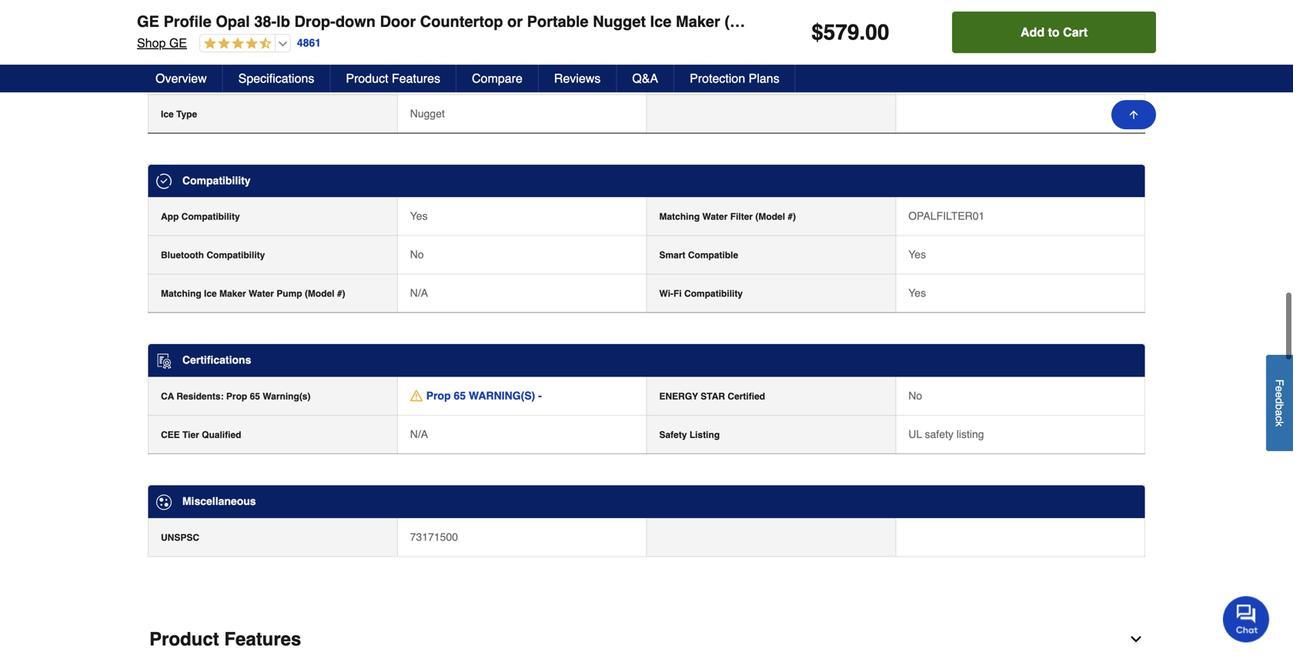 Task type: describe. For each thing, give the bounding box(es) containing it.
warning(s)
[[263, 391, 311, 402]]

prop 65 warning(s) - link
[[410, 388, 542, 404]]

ice down bluetooth compatibility
[[204, 289, 217, 299]]

app compatibility
[[161, 212, 240, 222]]

ice type
[[161, 109, 197, 120]]

579
[[824, 20, 860, 45]]

plans
[[749, 71, 780, 85]]

included
[[207, 70, 245, 81]]

1 vertical spatial water
[[249, 289, 274, 299]]

listing
[[690, 430, 720, 441]]

certified
[[728, 391, 766, 402]]

1 horizontal spatial 65
[[454, 390, 466, 402]]

0 horizontal spatial no
[[410, 249, 424, 261]]

protection plans button
[[675, 65, 796, 92]]

pump
[[277, 289, 302, 299]]

product features for f e e d b a c k
[[149, 629, 301, 650]]

safety
[[660, 430, 687, 441]]

scoop
[[176, 70, 205, 81]]

compatibility up bluetooth compatibility
[[182, 212, 240, 222]]

ca
[[161, 391, 174, 402]]

cee
[[161, 430, 180, 441]]

0 horizontal spatial 65
[[250, 391, 260, 402]]

chevron down image
[[1129, 632, 1145, 647]]

product features for compare
[[346, 71, 441, 85]]

type
[[176, 109, 197, 120]]

or
[[508, 13, 523, 30]]

google
[[728, 70, 760, 81]]

down
[[336, 13, 376, 30]]

lb
[[277, 13, 290, 30]]

fi
[[674, 289, 682, 299]]

app
[[161, 212, 179, 222]]

reviews
[[555, 71, 601, 85]]

star
[[701, 391, 726, 402]]

residents:
[[177, 391, 224, 402]]

ice left type at the left top
[[161, 109, 174, 120]]

with
[[690, 70, 709, 81]]

73171500
[[410, 531, 458, 543]]

chat invite button image
[[1224, 596, 1271, 643]]

product features button for f e e d b a c k
[[132, 616, 1161, 652]]

door
[[380, 13, 416, 30]]

ice scoop included
[[161, 70, 245, 81]]

matching for matching water filter (model #)
[[660, 212, 700, 222]]

1 horizontal spatial prop
[[427, 390, 451, 402]]

profile
[[164, 13, 212, 30]]

1 vertical spatial maker
[[220, 289, 246, 299]]

steel)
[[802, 13, 844, 30]]

features for f e e d b a c k
[[224, 629, 301, 650]]

k
[[1274, 422, 1287, 427]]

protection plans
[[690, 71, 780, 85]]

f e e d b a c k button
[[1267, 355, 1294, 451]]

f
[[1274, 380, 1287, 386]]

ice left scoop
[[161, 70, 174, 81]]

1 vertical spatial #)
[[337, 289, 346, 299]]

safety
[[925, 428, 954, 441]]

matching ice maker water pump (model #)
[[161, 289, 346, 299]]

1 e from the top
[[1274, 386, 1287, 392]]

0 horizontal spatial (model
[[305, 289, 335, 299]]

n/a for ul safety listing
[[410, 428, 428, 441]]

38-
[[254, 13, 277, 30]]

opalfilter01
[[909, 210, 985, 222]]

hub required
[[161, 32, 222, 43]]

1 vertical spatial ge
[[169, 36, 187, 50]]

shop
[[137, 36, 166, 50]]

hub
[[161, 32, 179, 43]]

a
[[1274, 410, 1287, 416]]

reviews button
[[539, 65, 617, 92]]

specifications
[[239, 71, 315, 85]]

energy star certified
[[660, 391, 766, 402]]

safety listing
[[660, 430, 720, 441]]

0 vertical spatial nugget
[[593, 13, 646, 30]]

1 horizontal spatial #)
[[788, 212, 796, 222]]

0 vertical spatial (model
[[756, 212, 786, 222]]

energy
[[660, 391, 699, 402]]

ul safety listing
[[909, 428, 985, 441]]

-
[[539, 390, 542, 402]]

4.5 stars image
[[200, 37, 272, 51]]

filter
[[731, 212, 753, 222]]

q&a button
[[617, 65, 675, 92]]

certifications
[[182, 354, 251, 366]]

smart compatible
[[660, 250, 739, 261]]

to
[[1049, 25, 1060, 39]]

smart
[[660, 250, 686, 261]]



Task type: locate. For each thing, give the bounding box(es) containing it.
1 vertical spatial features
[[224, 629, 301, 650]]

1 n/a from the top
[[410, 287, 428, 299]]

1 horizontal spatial no
[[909, 390, 923, 402]]

compatibility
[[182, 174, 251, 187], [182, 212, 240, 222], [207, 250, 265, 261], [685, 289, 743, 299]]

protection
[[690, 71, 746, 85]]

0 vertical spatial no
[[410, 249, 424, 261]]

0 horizontal spatial matching
[[161, 289, 202, 299]]

compare button
[[457, 65, 539, 92]]

1 horizontal spatial product features
[[346, 71, 441, 85]]

$
[[812, 20, 824, 45]]

prop65 warning image
[[410, 390, 423, 402]]

e up d
[[1274, 386, 1287, 392]]

2 n/a from the top
[[410, 428, 428, 441]]

wi-
[[660, 289, 674, 299]]

1 horizontal spatial maker
[[676, 13, 721, 30]]

0 vertical spatial maker
[[676, 13, 721, 30]]

overview
[[156, 71, 207, 85]]

yes
[[410, 69, 428, 81], [410, 210, 428, 222], [909, 249, 927, 261], [909, 287, 927, 299]]

ice
[[651, 13, 672, 30], [161, 70, 174, 81], [161, 109, 174, 120], [204, 289, 217, 299]]

e up "b"
[[1274, 392, 1287, 398]]

features for compare
[[392, 71, 441, 85]]

product features
[[346, 71, 441, 85], [149, 629, 301, 650]]

cart
[[1064, 25, 1088, 39]]

ge up shop
[[137, 13, 159, 30]]

compatibility up app compatibility
[[182, 174, 251, 187]]

prop
[[427, 390, 451, 402], [226, 391, 247, 402]]

0 vertical spatial product features
[[346, 71, 441, 85]]

matching for matching ice maker water pump (model #)
[[161, 289, 202, 299]]

arrow up image
[[1128, 109, 1141, 121]]

b
[[1274, 404, 1287, 410]]

#) right pump
[[337, 289, 346, 299]]

00
[[866, 20, 890, 45]]

0 horizontal spatial nugget
[[410, 107, 445, 120]]

0 horizontal spatial product
[[149, 629, 219, 650]]

0 vertical spatial product
[[346, 71, 389, 85]]

0 horizontal spatial ge
[[137, 13, 159, 30]]

bluetooth
[[161, 250, 204, 261]]

prop right the prop65 warning image
[[427, 390, 451, 402]]

cee tier qualified
[[161, 430, 241, 441]]

qualified
[[202, 430, 241, 441]]

q&a
[[633, 71, 659, 85]]

ge profile opal 38-lb drop-down door countertop or portable nugget ice maker (stainless steel)
[[137, 13, 844, 30]]

product for f e e d b a c k
[[149, 629, 219, 650]]

compare
[[472, 71, 523, 85]]

compatibility up matching ice maker water pump (model #)
[[207, 250, 265, 261]]

0 vertical spatial n/a
[[410, 287, 428, 299]]

maker
[[676, 13, 721, 30], [220, 289, 246, 299]]

1 vertical spatial product
[[149, 629, 219, 650]]

ul
[[909, 428, 923, 441]]

countertop
[[420, 13, 503, 30]]

e
[[1274, 386, 1287, 392], [1274, 392, 1287, 398]]

1 horizontal spatial features
[[392, 71, 441, 85]]

prop 65 warning(s) -
[[427, 390, 542, 402]]

water
[[703, 212, 728, 222], [249, 289, 274, 299]]

#) right filter
[[788, 212, 796, 222]]

matching down bluetooth
[[161, 289, 202, 299]]

0 vertical spatial matching
[[660, 212, 700, 222]]

listing
[[957, 428, 985, 441]]

4861
[[297, 37, 321, 49]]

0 vertical spatial product features button
[[331, 65, 457, 92]]

portable
[[527, 13, 589, 30]]

maker down bluetooth compatibility
[[220, 289, 246, 299]]

0 vertical spatial water
[[703, 212, 728, 222]]

$ 579 . 00
[[812, 20, 890, 45]]

matching up 'smart'
[[660, 212, 700, 222]]

works
[[660, 70, 688, 81]]

1 horizontal spatial nugget
[[593, 13, 646, 30]]

warning(s)
[[469, 390, 536, 402]]

works with the google assistant
[[660, 70, 803, 81]]

1 horizontal spatial product
[[346, 71, 389, 85]]

1 horizontal spatial matching
[[660, 212, 700, 222]]

0 horizontal spatial water
[[249, 289, 274, 299]]

compatibility right the fi at the right top of page
[[685, 289, 743, 299]]

add to cart
[[1021, 25, 1088, 39]]

product for compare
[[346, 71, 389, 85]]

1 vertical spatial product features
[[149, 629, 301, 650]]

tier
[[183, 430, 199, 441]]

1 horizontal spatial water
[[703, 212, 728, 222]]

(stainless
[[725, 13, 798, 30]]

add
[[1021, 25, 1045, 39]]

compatible
[[688, 250, 739, 261]]

shop ge
[[137, 36, 187, 50]]

1 vertical spatial product features button
[[132, 616, 1161, 652]]

0 horizontal spatial product features
[[149, 629, 301, 650]]

ca residents: prop 65 warning(s)
[[161, 391, 311, 402]]

#)
[[788, 212, 796, 222], [337, 289, 346, 299]]

1 vertical spatial no
[[909, 390, 923, 402]]

product
[[346, 71, 389, 85], [149, 629, 219, 650]]

wi-fi compatibility
[[660, 289, 743, 299]]

f e e d b a c k
[[1274, 380, 1287, 427]]

2 e from the top
[[1274, 392, 1287, 398]]

1 horizontal spatial ge
[[169, 36, 187, 50]]

1 vertical spatial n/a
[[410, 428, 428, 441]]

c
[[1274, 416, 1287, 422]]

prop right residents:
[[226, 391, 247, 402]]

0 vertical spatial ge
[[137, 13, 159, 30]]

(model
[[756, 212, 786, 222], [305, 289, 335, 299]]

0 horizontal spatial #)
[[337, 289, 346, 299]]

specifications button
[[223, 65, 331, 92]]

ge down profile
[[169, 36, 187, 50]]

n/a for yes
[[410, 287, 428, 299]]

0 horizontal spatial features
[[224, 629, 301, 650]]

0 horizontal spatial maker
[[220, 289, 246, 299]]

maker up with
[[676, 13, 721, 30]]

product features button
[[331, 65, 457, 92], [132, 616, 1161, 652]]

water left filter
[[703, 212, 728, 222]]

overview button
[[140, 65, 223, 92]]

ice up works
[[651, 13, 672, 30]]

drop-
[[295, 13, 336, 30]]

unspsc
[[161, 532, 199, 543]]

(model right filter
[[756, 212, 786, 222]]

0 vertical spatial features
[[392, 71, 441, 85]]

miscellaneous
[[182, 495, 256, 508]]

required
[[182, 32, 222, 43]]

(model right pump
[[305, 289, 335, 299]]

n/a
[[410, 287, 428, 299], [410, 428, 428, 441]]

1 vertical spatial matching
[[161, 289, 202, 299]]

.
[[860, 20, 866, 45]]

features
[[392, 71, 441, 85], [224, 629, 301, 650]]

d
[[1274, 398, 1287, 404]]

0 vertical spatial #)
[[788, 212, 796, 222]]

matching water filter (model #)
[[660, 212, 796, 222]]

0 horizontal spatial prop
[[226, 391, 247, 402]]

product features button for compare
[[331, 65, 457, 92]]

the
[[711, 70, 725, 81]]

1 vertical spatial nugget
[[410, 107, 445, 120]]

1 vertical spatial (model
[[305, 289, 335, 299]]

opal
[[216, 13, 250, 30]]

water left pump
[[249, 289, 274, 299]]

nugget
[[593, 13, 646, 30], [410, 107, 445, 120]]

1 horizontal spatial (model
[[756, 212, 786, 222]]

bluetooth compatibility
[[161, 250, 265, 261]]

assistant
[[762, 70, 803, 81]]



Task type: vqa. For each thing, say whether or not it's contained in the screenshot.
ENSURE
no



